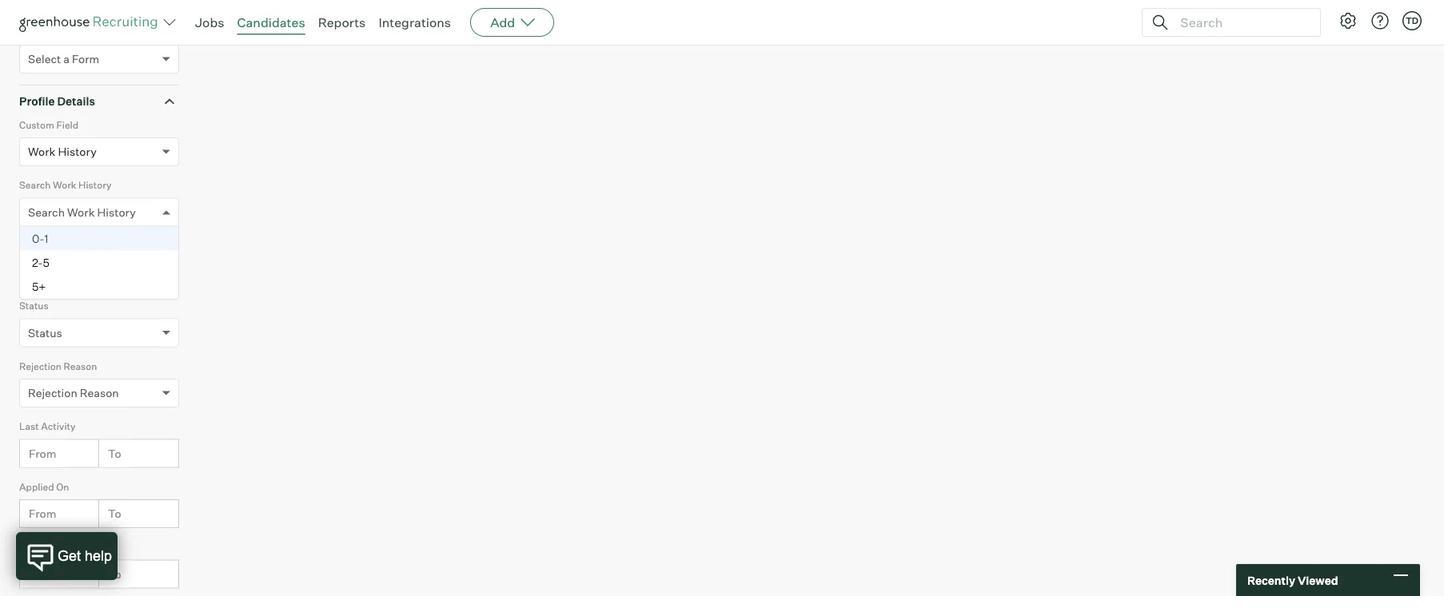 Task type: locate. For each thing, give the bounding box(es) containing it.
0-1
[[32, 232, 48, 246]]

1 vertical spatial rejection
[[28, 387, 77, 401]]

candidate tag element
[[19, 239, 179, 299]]

work down custom
[[28, 145, 56, 159]]

0 vertical spatial rejection
[[19, 361, 62, 373]]

add button
[[471, 8, 555, 37]]

candidate tag
[[19, 240, 84, 252], [28, 266, 104, 280]]

from down the last activity
[[29, 447, 56, 461]]

1 vertical spatial rejection reason
[[28, 387, 119, 401]]

candidate
[[19, 240, 65, 252], [28, 266, 82, 280]]

1 vertical spatial status
[[28, 327, 62, 341]]

from for last
[[29, 447, 56, 461]]

tag down 0-1 option
[[84, 266, 104, 280]]

2 vertical spatial to
[[108, 568, 121, 582]]

to
[[108, 447, 121, 461], [108, 508, 121, 522], [108, 568, 121, 582]]

1 vertical spatial on
[[46, 542, 59, 554]]

hired
[[19, 542, 44, 554]]

candidates
[[237, 14, 305, 30]]

rejection reason
[[19, 361, 97, 373], [28, 387, 119, 401]]

on right applied
[[56, 482, 69, 494]]

add
[[491, 14, 515, 30]]

0 vertical spatial to
[[108, 447, 121, 461]]

None field
[[28, 199, 32, 227]]

on
[[56, 482, 69, 494], [46, 542, 59, 554]]

profile
[[19, 95, 55, 109]]

1 vertical spatial candidate
[[28, 266, 82, 280]]

search work history up 0-1 option
[[28, 206, 136, 220]]

list box
[[20, 227, 178, 299]]

0 vertical spatial on
[[56, 482, 69, 494]]

0 vertical spatial work
[[28, 145, 56, 159]]

0 vertical spatial search work history
[[19, 180, 112, 192]]

rejection reason down status element
[[19, 361, 97, 373]]

history inside custom field element
[[58, 145, 97, 159]]

tag right 1
[[67, 240, 84, 252]]

list box containing 0-1
[[20, 227, 178, 299]]

2 from from the top
[[29, 508, 56, 522]]

candidates link
[[237, 14, 305, 30]]

recently viewed
[[1248, 574, 1339, 588]]

1 horizontal spatial form
[[72, 53, 99, 67]]

1 vertical spatial to
[[108, 508, 121, 522]]

history
[[58, 145, 97, 159], [78, 180, 112, 192], [97, 206, 136, 220]]

work down work history option
[[53, 180, 76, 192]]

candidate up the 2-5
[[19, 240, 65, 252]]

5
[[43, 256, 50, 270]]

history down field
[[58, 145, 97, 159]]

history up 0-1 option
[[97, 206, 136, 220]]

5+ option
[[20, 275, 178, 299]]

jobs
[[195, 14, 224, 30]]

search work history
[[19, 180, 112, 192], [28, 206, 136, 220]]

configure image
[[1339, 11, 1358, 30]]

Search text field
[[1177, 11, 1306, 34]]

0 vertical spatial status
[[19, 301, 49, 313]]

search work history down work history option
[[19, 180, 112, 192]]

0 horizontal spatial form
[[19, 27, 43, 39]]

a
[[63, 53, 70, 67]]

greenhouse recruiting image
[[19, 13, 163, 32]]

rejection reason up activity
[[28, 387, 119, 401]]

search up 1
[[28, 206, 65, 220]]

form up select
[[19, 27, 43, 39]]

0 vertical spatial from
[[29, 447, 56, 461]]

from
[[29, 447, 56, 461], [29, 508, 56, 522], [29, 568, 56, 582]]

3 from from the top
[[29, 568, 56, 582]]

status
[[19, 301, 49, 313], [28, 327, 62, 341]]

1 vertical spatial search
[[28, 206, 65, 220]]

1 vertical spatial form
[[72, 53, 99, 67]]

rejection
[[19, 361, 62, 373], [28, 387, 77, 401]]

hired on
[[19, 542, 59, 554]]

rejection reason element
[[19, 359, 179, 420]]

search
[[19, 180, 51, 192], [28, 206, 65, 220]]

jobs link
[[195, 14, 224, 30]]

history down custom field element
[[78, 180, 112, 192]]

custom field element
[[19, 118, 179, 178]]

2 vertical spatial work
[[67, 206, 95, 220]]

from down applied on
[[29, 508, 56, 522]]

2 to from the top
[[108, 508, 121, 522]]

candidate down 1
[[28, 266, 82, 280]]

1 vertical spatial from
[[29, 508, 56, 522]]

1 vertical spatial reason
[[80, 387, 119, 401]]

on right hired
[[46, 542, 59, 554]]

work
[[28, 145, 56, 159], [53, 180, 76, 192], [67, 206, 95, 220]]

custom field
[[19, 119, 78, 131]]

applied on
[[19, 482, 69, 494]]

0 vertical spatial reason
[[64, 361, 97, 373]]

0 vertical spatial history
[[58, 145, 97, 159]]

work up 0-1 option
[[67, 206, 95, 220]]

form
[[19, 27, 43, 39], [72, 53, 99, 67]]

search down work history
[[19, 180, 51, 192]]

1 to from the top
[[108, 447, 121, 461]]

form right a
[[72, 53, 99, 67]]

reports
[[318, 14, 366, 30]]

3 to from the top
[[108, 568, 121, 582]]

from down hired on
[[29, 568, 56, 582]]

0 vertical spatial form
[[19, 27, 43, 39]]

tag
[[67, 240, 84, 252], [84, 266, 104, 280]]

last
[[19, 421, 39, 433]]

0-1 option
[[20, 227, 178, 251]]

1 from from the top
[[29, 447, 56, 461]]

applied
[[19, 482, 54, 494]]

2 vertical spatial from
[[29, 568, 56, 582]]

reason
[[64, 361, 97, 373], [80, 387, 119, 401]]

field
[[56, 119, 78, 131]]

0 vertical spatial search
[[19, 180, 51, 192]]

1 vertical spatial work
[[53, 180, 76, 192]]



Task type: describe. For each thing, give the bounding box(es) containing it.
1 vertical spatial candidate tag
[[28, 266, 104, 280]]

td button
[[1400, 8, 1426, 34]]

last activity
[[19, 421, 76, 433]]

on for applied on
[[56, 482, 69, 494]]

work history option
[[28, 145, 97, 159]]

select
[[28, 53, 61, 67]]

none field inside search work history element
[[28, 199, 32, 227]]

2-
[[32, 256, 43, 270]]

0 vertical spatial candidate
[[19, 240, 65, 252]]

2-5
[[32, 256, 50, 270]]

integrations
[[379, 14, 451, 30]]

details
[[57, 95, 95, 109]]

work inside custom field element
[[28, 145, 56, 159]]

form element
[[19, 25, 179, 85]]

on for hired on
[[46, 542, 59, 554]]

2-5 option
[[20, 251, 178, 275]]

activity
[[41, 421, 76, 433]]

5+
[[32, 280, 46, 294]]

1 vertical spatial search work history
[[28, 206, 136, 220]]

profile details
[[19, 95, 95, 109]]

to for last activity
[[108, 447, 121, 461]]

1 vertical spatial tag
[[84, 266, 104, 280]]

work history
[[28, 145, 97, 159]]

0-
[[32, 232, 44, 246]]

1 vertical spatial history
[[78, 180, 112, 192]]

to for applied on
[[108, 508, 121, 522]]

recently
[[1248, 574, 1296, 588]]

from for applied
[[29, 508, 56, 522]]

custom
[[19, 119, 54, 131]]

list box inside search work history element
[[20, 227, 178, 299]]

0 vertical spatial tag
[[67, 240, 84, 252]]

0 vertical spatial rejection reason
[[19, 361, 97, 373]]

0 vertical spatial candidate tag
[[19, 240, 84, 252]]

select a form
[[28, 53, 99, 67]]

reports link
[[318, 14, 366, 30]]

search work history element
[[19, 178, 179, 300]]

integrations link
[[379, 14, 451, 30]]

td
[[1406, 15, 1419, 26]]

2 vertical spatial history
[[97, 206, 136, 220]]

status element
[[19, 299, 179, 359]]

1
[[44, 232, 48, 246]]

td button
[[1403, 11, 1422, 30]]

to for hired on
[[108, 568, 121, 582]]

viewed
[[1298, 574, 1339, 588]]

from for hired
[[29, 568, 56, 582]]



Task type: vqa. For each thing, say whether or not it's contained in the screenshot.
Michael Rodriguez's Screen
no



